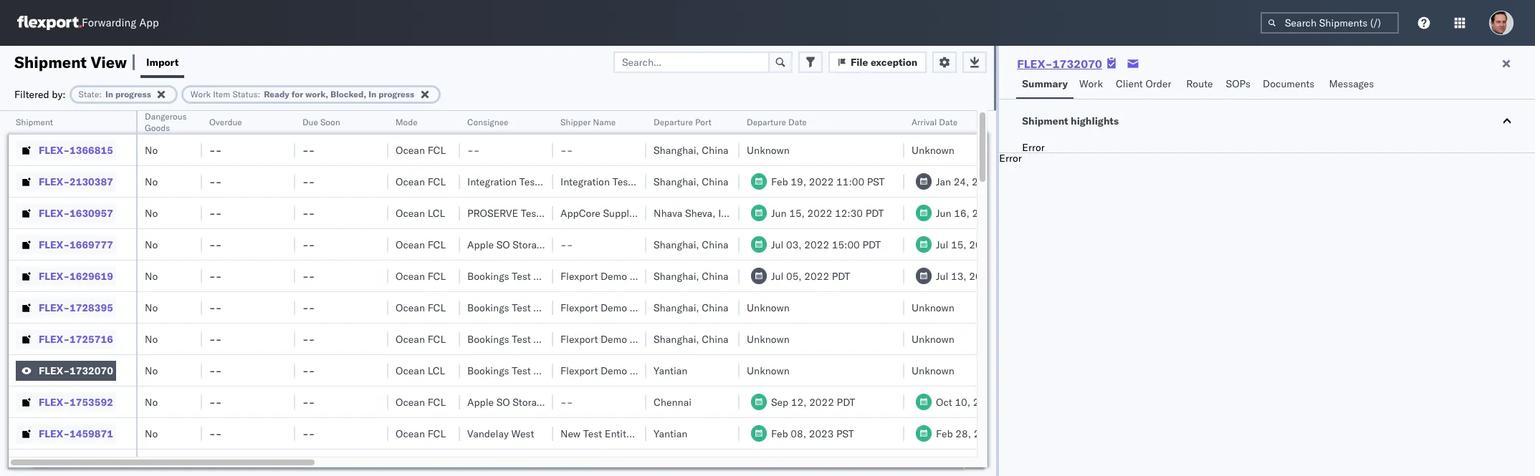 Task type: describe. For each thing, give the bounding box(es) containing it.
(do for shanghai, china
[[550, 238, 571, 251]]

2023 for 15,
[[969, 238, 994, 251]]

pst down oct 10, 2022 pdt
[[1001, 428, 1019, 440]]

work button
[[1074, 71, 1110, 99]]

status
[[232, 89, 258, 99]]

flex-1630957
[[39, 207, 113, 220]]

1459871
[[70, 428, 113, 440]]

fcl for flex-1725716
[[428, 333, 446, 346]]

shipper name
[[560, 117, 616, 128]]

3 resize handle column header from the left
[[278, 111, 295, 477]]

pst down sep 12, 2022 pdt
[[836, 428, 854, 440]]

work for work item status : ready for work, blocked, in progress
[[191, 89, 211, 99]]

demo for 1728395
[[601, 301, 627, 314]]

1725716
[[70, 333, 113, 346]]

app
[[139, 16, 159, 30]]

co. for 1728395
[[668, 301, 682, 314]]

flex-1669777
[[39, 238, 113, 251]]

state : in progress
[[79, 89, 151, 99]]

highlights
[[1071, 115, 1119, 128]]

2 : from the left
[[258, 89, 260, 99]]

2
[[634, 428, 640, 440]]

no for flex-1366815
[[145, 144, 158, 157]]

flex-1725716
[[39, 333, 113, 346]]

sheva,
[[685, 207, 716, 220]]

jul 03, 2022 15:00 pdt
[[771, 238, 881, 251]]

shipment for shipment view
[[14, 52, 87, 72]]

19,
[[791, 175, 806, 188]]

1753592
[[70, 396, 113, 409]]

flex-2130387 button
[[16, 172, 116, 192]]

appcore supply ltd
[[560, 207, 652, 220]]

date for arrival date
[[939, 117, 958, 128]]

jun 15, 2022 12:30 pdt
[[771, 207, 884, 220]]

apple for shanghai, china
[[467, 238, 494, 251]]

flex-1725716 button
[[16, 329, 116, 349]]

overdue
[[209, 117, 242, 128]]

client order button
[[1110, 71, 1181, 99]]

proserve
[[467, 207, 518, 220]]

test for flex-1629619
[[512, 270, 531, 283]]

resize handle column header for departure port
[[722, 111, 740, 477]]

documents button
[[1257, 71, 1323, 99]]

ocean fcl for flex-2130387
[[396, 175, 446, 188]]

ltd
[[637, 207, 652, 220]]

1728395
[[70, 301, 113, 314]]

ocean for 1728395
[[396, 301, 425, 314]]

shanghai, china for flex-1728395
[[654, 301, 729, 314]]

flexport. image
[[17, 16, 82, 30]]

2022 for 10,
[[973, 396, 998, 409]]

nhava sheva, india
[[654, 207, 741, 220]]

sops
[[1226, 77, 1251, 90]]

bookings for flex-1732070
[[467, 364, 509, 377]]

mode button
[[388, 114, 446, 128]]

flexport for 1629619
[[560, 270, 598, 283]]

2023 for 24,
[[972, 175, 997, 188]]

departure date
[[747, 117, 807, 128]]

lcl for proserve
[[428, 207, 445, 220]]

no for flex-1669777
[[145, 238, 158, 251]]

ocean fcl for flex-1753592
[[396, 396, 446, 409]]

24,
[[954, 175, 969, 188]]

flexport for 1725716
[[560, 333, 598, 346]]

fcl for flex-1459871
[[428, 428, 446, 440]]

apple so storage (do not use) for shanghai, china
[[467, 238, 622, 251]]

shipper name button
[[553, 114, 632, 128]]

1669777
[[70, 238, 113, 251]]

shipper for flex-1732070
[[630, 364, 665, 377]]

oct
[[936, 396, 952, 409]]

12:30
[[835, 207, 863, 220]]

feb 08, 2023 pst
[[771, 428, 854, 440]]

appcore
[[560, 207, 600, 220]]

shanghai, china for flex-1725716
[[654, 333, 729, 346]]

shipment view
[[14, 52, 127, 72]]

flex-1459871
[[39, 428, 113, 440]]

shanghai, china for flex-2130387
[[654, 175, 729, 188]]

file
[[851, 56, 868, 68]]

resize handle column header for consignee
[[536, 111, 553, 477]]

ocean fcl for flex-1728395
[[396, 301, 446, 314]]

2023 for 28,
[[974, 428, 999, 440]]

entity
[[605, 428, 631, 440]]

arrival date
[[912, 117, 958, 128]]

flex- up summary
[[1017, 57, 1053, 71]]

flex- for flex-1629619 button
[[39, 270, 70, 283]]

13,
[[951, 270, 967, 283]]

sep 12, 2022 pdt
[[771, 396, 855, 409]]

route
[[1186, 77, 1213, 90]]

demo for 1725716
[[601, 333, 627, 346]]

use) for chennai
[[596, 396, 622, 409]]

28,
[[956, 428, 971, 440]]

test for flex-1732070
[[512, 364, 531, 377]]

4 resize handle column header from the left
[[371, 111, 388, 477]]

new test entity 2
[[560, 428, 640, 440]]

proserve test account
[[467, 207, 580, 220]]

feb for feb 08, 2023 pst
[[771, 428, 788, 440]]

ocean for 1725716
[[396, 333, 425, 346]]

ocean for 1630957
[[396, 207, 425, 220]]

1 in from the left
[[105, 89, 113, 99]]

flex-1629619
[[39, 270, 113, 283]]

1 horizontal spatial 1732070
[[1053, 57, 1102, 71]]

consignee for flex-1732070
[[533, 364, 582, 377]]

storage for chennai
[[513, 396, 547, 409]]

jul 15, 2023 pdt
[[936, 238, 1015, 251]]

20:30
[[999, 175, 1027, 188]]

1629619
[[70, 270, 113, 283]]

shipment button
[[9, 114, 122, 128]]

sep
[[771, 396, 789, 409]]

ready
[[264, 89, 289, 99]]

route button
[[1181, 71, 1220, 99]]

dangerous goods button
[[138, 108, 197, 134]]

ocean for 1459871
[[396, 428, 425, 440]]

bookings test consignee for flex-1732070
[[467, 364, 582, 377]]

filtered
[[14, 88, 49, 101]]

shanghai, for flex-1728395
[[654, 301, 699, 314]]

for
[[292, 89, 303, 99]]

ocean for 1753592
[[396, 396, 425, 409]]

flex- for flex-1728395 button on the bottom of page
[[39, 301, 70, 314]]

flex-1630957 button
[[16, 203, 116, 223]]

messages button
[[1323, 71, 1382, 99]]

bookings for flex-1629619
[[467, 270, 509, 283]]

import button
[[140, 46, 184, 78]]

shipper for flex-1629619
[[630, 270, 665, 283]]

1630957
[[70, 207, 113, 220]]

work for work
[[1079, 77, 1103, 90]]

15, for jun
[[789, 207, 805, 220]]

india
[[718, 207, 741, 220]]

flex-1728395
[[39, 301, 113, 314]]

shanghai, for flex-1725716
[[654, 333, 699, 346]]

pdt for jul 13, 2022 pdt
[[997, 270, 1015, 283]]

jun for jun 16, 2022 pdt
[[936, 207, 952, 220]]

12,
[[791, 396, 807, 409]]

2022 for 05,
[[804, 270, 829, 283]]

forwarding app link
[[17, 16, 159, 30]]

china for flex-1629619
[[702, 270, 729, 283]]

china for flex-1669777
[[702, 238, 729, 251]]

client
[[1116, 77, 1143, 90]]

feb for feb 19, 2022 11:00 pst
[[771, 175, 788, 188]]

item
[[213, 89, 230, 99]]

pdt right the 12:30
[[866, 207, 884, 220]]

consignee inside button
[[467, 117, 509, 128]]

port
[[695, 117, 711, 128]]

flex- for flex-1753592 button
[[39, 396, 70, 409]]

flex-1732070 link
[[1017, 57, 1102, 71]]

15, for jul
[[951, 238, 967, 251]]

china for flex-2130387
[[702, 175, 729, 188]]

shipper inside button
[[560, 117, 591, 128]]

soon
[[320, 117, 340, 128]]

flexport demo shipper co. for 1732070
[[560, 364, 682, 377]]

flex- for flex-1366815 button
[[39, 144, 70, 157]]

shanghai, for flex-1366815
[[654, 144, 699, 157]]

west
[[511, 428, 534, 440]]

ocean fcl for flex-1459871
[[396, 428, 446, 440]]

10,
[[955, 396, 971, 409]]

bookings for flex-1728395
[[467, 301, 509, 314]]

documents
[[1263, 77, 1315, 90]]

work,
[[305, 89, 328, 99]]

no for flex-1732070
[[145, 364, 158, 377]]

blocked,
[[330, 89, 366, 99]]

resize handle column header for mode
[[443, 111, 460, 477]]



Task type: vqa. For each thing, say whether or not it's contained in the screenshot.
AppCore Supply Ltd
yes



Task type: locate. For each thing, give the bounding box(es) containing it.
1 vertical spatial storage
[[513, 396, 547, 409]]

1 ocean from the top
[[396, 144, 425, 157]]

flex- down flex-1725716 button
[[39, 364, 70, 377]]

7 ocean from the top
[[396, 333, 425, 346]]

co. for 1725716
[[668, 333, 682, 346]]

(do
[[550, 238, 571, 251], [550, 396, 571, 409]]

use) for shanghai, china
[[596, 238, 622, 251]]

pst right '20:30'
[[1030, 175, 1048, 188]]

shanghai, china for flex-1669777
[[654, 238, 729, 251]]

1 horizontal spatial jun
[[936, 207, 952, 220]]

3 ocean fcl from the top
[[396, 238, 446, 251]]

1 yantian from the top
[[654, 364, 688, 377]]

flexport demo shipper co.
[[560, 270, 682, 283], [560, 301, 682, 314], [560, 333, 682, 346], [560, 364, 682, 377]]

fcl
[[428, 144, 446, 157], [428, 175, 446, 188], [428, 238, 446, 251], [428, 270, 446, 283], [428, 301, 446, 314], [428, 333, 446, 346], [428, 396, 446, 409], [428, 428, 446, 440]]

jun left 16,
[[936, 207, 952, 220]]

3 fcl from the top
[[428, 238, 446, 251]]

1 flexport demo shipper co. from the top
[[560, 270, 682, 283]]

mode
[[396, 117, 418, 128]]

0 horizontal spatial jun
[[771, 207, 787, 220]]

jul up jul 13, 2022 pdt
[[936, 238, 948, 251]]

4 flexport demo shipper co. from the top
[[560, 364, 682, 377]]

2 co. from the top
[[668, 301, 682, 314]]

3 co. from the top
[[668, 333, 682, 346]]

feb left 19,
[[771, 175, 788, 188]]

flex-1732070 up summary
[[1017, 57, 1102, 71]]

5 shanghai, from the top
[[654, 301, 699, 314]]

shanghai, for flex-1629619
[[654, 270, 699, 283]]

jan 24, 2023 20:30 pst
[[936, 175, 1048, 188]]

1 vertical spatial 1732070
[[70, 364, 113, 377]]

4 co. from the top
[[668, 364, 682, 377]]

2022 for 16,
[[972, 207, 997, 220]]

0 horizontal spatial 15,
[[789, 207, 805, 220]]

china for flex-1728395
[[702, 301, 729, 314]]

chennai
[[654, 396, 692, 409]]

flex-1669777 button
[[16, 235, 116, 255]]

11:00
[[836, 175, 864, 188]]

flex- down the flex-1630957 button
[[39, 238, 70, 251]]

2 demo from the top
[[601, 301, 627, 314]]

ocean lcl for proserve test account
[[396, 207, 445, 220]]

0 vertical spatial flex-1732070
[[1017, 57, 1102, 71]]

in right state
[[105, 89, 113, 99]]

flex- for flex-2130387 button
[[39, 175, 70, 188]]

consignee for flex-1725716
[[533, 333, 582, 346]]

1 fcl from the top
[[428, 144, 446, 157]]

flexport for 1728395
[[560, 301, 598, 314]]

6 shanghai, from the top
[[654, 333, 699, 346]]

flex- up flex-1728395 button on the bottom of page
[[39, 270, 70, 283]]

apple down proserve
[[467, 238, 494, 251]]

3 ocean from the top
[[396, 207, 425, 220]]

pdt down '20:30'
[[1000, 207, 1018, 220]]

4 fcl from the top
[[428, 270, 446, 283]]

2022 right 19,
[[809, 175, 834, 188]]

0 vertical spatial use)
[[596, 238, 622, 251]]

0 horizontal spatial departure
[[654, 117, 693, 128]]

test for flex-1728395
[[512, 301, 531, 314]]

pdt for jul 15, 2023 pdt
[[997, 238, 1015, 251]]

pst right 11:00
[[867, 175, 885, 188]]

forwarding
[[82, 16, 136, 30]]

1 horizontal spatial work
[[1079, 77, 1103, 90]]

flex-1753592 button
[[16, 392, 116, 412]]

fcl for flex-2130387
[[428, 175, 446, 188]]

4 bookings test consignee from the top
[[467, 364, 582, 377]]

due soon
[[302, 117, 340, 128]]

3 china from the top
[[702, 238, 729, 251]]

1 demo from the top
[[601, 270, 627, 283]]

4 shanghai, from the top
[[654, 270, 699, 283]]

1 horizontal spatial progress
[[379, 89, 414, 99]]

shanghai, china for flex-1366815
[[654, 144, 729, 157]]

0 vertical spatial not
[[573, 238, 593, 251]]

due
[[302, 117, 318, 128]]

pdt up feb 08, 2023 pst
[[837, 396, 855, 409]]

Search Shipments (/) text field
[[1261, 12, 1399, 34]]

apple so storage (do not use) down account
[[467, 238, 622, 251]]

jan
[[936, 175, 951, 188]]

flex- inside button
[[39, 270, 70, 283]]

no for flex-1459871
[[145, 428, 158, 440]]

(do down account
[[550, 238, 571, 251]]

resize handle column header for shipper name
[[629, 111, 646, 477]]

2 flexport from the top
[[560, 301, 598, 314]]

apple so storage (do not use) up west
[[467, 396, 622, 409]]

departure date button
[[740, 114, 890, 128]]

ocean fcl for flex-1725716
[[396, 333, 446, 346]]

6 shanghai, china from the top
[[654, 333, 729, 346]]

5 resize handle column header from the left
[[443, 111, 460, 477]]

bookings test consignee for flex-1728395
[[467, 301, 582, 314]]

flex-
[[1017, 57, 1053, 71], [39, 144, 70, 157], [39, 175, 70, 188], [39, 207, 70, 220], [39, 238, 70, 251], [39, 270, 70, 283], [39, 301, 70, 314], [39, 333, 70, 346], [39, 364, 70, 377], [39, 396, 70, 409], [39, 428, 70, 440]]

apple for chennai
[[467, 396, 494, 409]]

7 no from the top
[[145, 333, 158, 346]]

1 not from the top
[[573, 238, 593, 251]]

1 use) from the top
[[596, 238, 622, 251]]

1 vertical spatial flex-1732070
[[39, 364, 113, 377]]

4 ocean from the top
[[396, 238, 425, 251]]

1 flexport from the top
[[560, 270, 598, 283]]

1 horizontal spatial :
[[258, 89, 260, 99]]

flex- up flex-1732070 button
[[39, 333, 70, 346]]

shanghai, for flex-2130387
[[654, 175, 699, 188]]

0 vertical spatial yantian
[[654, 364, 688, 377]]

storage for shanghai, china
[[513, 238, 547, 251]]

0 vertical spatial (do
[[550, 238, 571, 251]]

no for flex-1725716
[[145, 333, 158, 346]]

9 resize handle column header from the left
[[887, 111, 904, 477]]

8 no from the top
[[145, 364, 158, 377]]

ocean for 1732070
[[396, 364, 425, 377]]

use) down appcore supply ltd
[[596, 238, 622, 251]]

8 fcl from the top
[[428, 428, 446, 440]]

departure port button
[[646, 114, 725, 128]]

1 vertical spatial apple so storage (do not use)
[[467, 396, 622, 409]]

2 flexport demo shipper co. from the top
[[560, 301, 682, 314]]

2023 down "jun 16, 2022 pdt"
[[969, 238, 994, 251]]

7 resize handle column header from the left
[[629, 111, 646, 477]]

jun up "03," on the right of the page
[[771, 207, 787, 220]]

2022 for 03,
[[804, 238, 829, 251]]

work inside button
[[1079, 77, 1103, 90]]

dangerous
[[145, 111, 187, 122]]

2 bookings test consignee from the top
[[467, 301, 582, 314]]

2023
[[972, 175, 997, 188], [969, 238, 994, 251], [809, 428, 834, 440], [974, 428, 999, 440]]

date right arrival
[[939, 117, 958, 128]]

1 jun from the left
[[771, 207, 787, 220]]

1 bookings from the top
[[467, 270, 509, 283]]

1732070 inside flex-1732070 button
[[70, 364, 113, 377]]

0 horizontal spatial work
[[191, 89, 211, 99]]

2023 for 08,
[[809, 428, 834, 440]]

fcl for flex-1629619
[[428, 270, 446, 283]]

2 progress from the left
[[379, 89, 414, 99]]

1 horizontal spatial flex-1732070
[[1017, 57, 1102, 71]]

work left the item
[[191, 89, 211, 99]]

jul left 05,
[[771, 270, 784, 283]]

1 horizontal spatial error
[[1022, 141, 1045, 154]]

5 no from the top
[[145, 270, 158, 283]]

2 so from the top
[[496, 396, 510, 409]]

jul
[[771, 238, 784, 251], [936, 238, 948, 251], [771, 270, 784, 283], [936, 270, 948, 283]]

1 co. from the top
[[668, 270, 682, 283]]

0 horizontal spatial error
[[999, 152, 1022, 165]]

flex- down flex-1732070 button
[[39, 396, 70, 409]]

ocean fcl for flex-1366815
[[396, 144, 446, 157]]

6 no from the top
[[145, 301, 158, 314]]

flexport for 1732070
[[560, 364, 598, 377]]

2 ocean lcl from the top
[[396, 364, 445, 377]]

4 shanghai, china from the top
[[654, 270, 729, 283]]

3 flexport demo shipper co. from the top
[[560, 333, 682, 346]]

apple
[[467, 238, 494, 251], [467, 396, 494, 409]]

no for flex-2130387
[[145, 175, 158, 188]]

bookings test consignee
[[467, 270, 582, 283], [467, 301, 582, 314], [467, 333, 582, 346], [467, 364, 582, 377]]

co. for 1732070
[[668, 364, 682, 377]]

not up the new
[[573, 396, 593, 409]]

2 date from the left
[[939, 117, 958, 128]]

4 demo from the top
[[601, 364, 627, 377]]

pdt down jul 15, 2023 pdt
[[997, 270, 1015, 283]]

(do up the new
[[550, 396, 571, 409]]

1 so from the top
[[496, 238, 510, 251]]

no for flex-1728395
[[145, 301, 158, 314]]

feb left 28,
[[936, 428, 953, 440]]

departure
[[654, 117, 693, 128], [747, 117, 786, 128]]

dangerous goods
[[145, 111, 187, 133]]

feb
[[771, 175, 788, 188], [771, 428, 788, 440], [936, 428, 953, 440]]

6 resize handle column header from the left
[[536, 111, 553, 477]]

test for flex-1630957
[[521, 207, 540, 220]]

supply
[[603, 207, 634, 220]]

05,
[[786, 270, 802, 283]]

resize handle column header for dangerous goods
[[185, 111, 202, 477]]

8 ocean from the top
[[396, 364, 425, 377]]

08,
[[791, 428, 806, 440]]

15, up 13,
[[951, 238, 967, 251]]

0 vertical spatial 15,
[[789, 207, 805, 220]]

0 horizontal spatial progress
[[115, 89, 151, 99]]

jun 16, 2022 pdt
[[936, 207, 1018, 220]]

shipper
[[560, 117, 591, 128], [630, 270, 665, 283], [630, 301, 665, 314], [630, 333, 665, 346], [630, 364, 665, 377]]

flex-1366815
[[39, 144, 113, 157]]

fcl for flex-1753592
[[428, 396, 446, 409]]

8 resize handle column header from the left
[[722, 111, 740, 477]]

1 : from the left
[[99, 89, 102, 99]]

order
[[1146, 77, 1171, 90]]

15:00
[[832, 238, 860, 251]]

flex- down flex-1629619 button
[[39, 301, 70, 314]]

3 flexport from the top
[[560, 333, 598, 346]]

flex-1753592
[[39, 396, 113, 409]]

fcl for flex-1669777
[[428, 238, 446, 251]]

fcl for flex-1728395
[[428, 301, 446, 314]]

ocean fcl for flex-1669777
[[396, 238, 446, 251]]

2 use) from the top
[[596, 396, 622, 409]]

test
[[521, 207, 540, 220], [512, 270, 531, 283], [512, 301, 531, 314], [512, 333, 531, 346], [512, 364, 531, 377], [583, 428, 602, 440]]

2 ocean fcl from the top
[[396, 175, 446, 188]]

flex-1732070 button
[[16, 361, 116, 381]]

0 horizontal spatial 1732070
[[70, 364, 113, 377]]

progress up mode
[[379, 89, 414, 99]]

2 resize handle column header from the left
[[185, 111, 202, 477]]

2023 right 08,
[[809, 428, 834, 440]]

departure right "port"
[[747, 117, 786, 128]]

shipment highlights
[[1022, 115, 1119, 128]]

so up vandelay west
[[496, 396, 510, 409]]

lcl for bookings
[[428, 364, 445, 377]]

flexport
[[560, 270, 598, 283], [560, 301, 598, 314], [560, 333, 598, 346], [560, 364, 598, 377]]

shipment up by:
[[14, 52, 87, 72]]

1 bookings test consignee from the top
[[467, 270, 582, 283]]

demo
[[601, 270, 627, 283], [601, 301, 627, 314], [601, 333, 627, 346], [601, 364, 627, 377]]

in right blocked,
[[368, 89, 376, 99]]

bookings test consignee for flex-1725716
[[467, 333, 582, 346]]

: left ready
[[258, 89, 260, 99]]

exception
[[871, 56, 918, 68]]

1 vertical spatial lcl
[[428, 364, 445, 377]]

sops button
[[1220, 71, 1257, 99]]

9 no from the top
[[145, 396, 158, 409]]

shipment down summary "button"
[[1022, 115, 1068, 128]]

shanghai, for flex-1669777
[[654, 238, 699, 251]]

1 apple from the top
[[467, 238, 494, 251]]

demo for 1629619
[[601, 270, 627, 283]]

0 vertical spatial apple so storage (do not use)
[[467, 238, 622, 251]]

15,
[[789, 207, 805, 220], [951, 238, 967, 251]]

2022 right 10,
[[973, 396, 998, 409]]

3 bookings test consignee from the top
[[467, 333, 582, 346]]

4 china from the top
[[702, 270, 729, 283]]

10 no from the top
[[145, 428, 158, 440]]

ocean for 1669777
[[396, 238, 425, 251]]

1 vertical spatial apple
[[467, 396, 494, 409]]

2022 right 05,
[[804, 270, 829, 283]]

summary button
[[1017, 71, 1074, 99]]

jul left "03," on the right of the page
[[771, 238, 784, 251]]

co. for 1629619
[[668, 270, 682, 283]]

0 vertical spatial storage
[[513, 238, 547, 251]]

0 vertical spatial ocean lcl
[[396, 207, 445, 220]]

1 ocean fcl from the top
[[396, 144, 446, 157]]

pdt for sep 12, 2022 pdt
[[837, 396, 855, 409]]

2022 for 13,
[[969, 270, 994, 283]]

(do for chennai
[[550, 396, 571, 409]]

1 horizontal spatial 15,
[[951, 238, 967, 251]]

5 ocean from the top
[[396, 270, 425, 283]]

pdt for jun 16, 2022 pdt
[[1000, 207, 1018, 220]]

feb for feb 28, 2023 pst
[[936, 428, 953, 440]]

flexport demo shipper co. for 1725716
[[560, 333, 682, 346]]

in
[[105, 89, 113, 99], [368, 89, 376, 99]]

import
[[146, 56, 179, 68]]

vandelay west
[[467, 428, 534, 440]]

4 ocean fcl from the top
[[396, 270, 446, 283]]

jul for jul 05, 2022 pdt
[[771, 270, 784, 283]]

flexport demo shipper co. for 1728395
[[560, 301, 682, 314]]

6 ocean fcl from the top
[[396, 333, 446, 346]]

3 shanghai, from the top
[[654, 238, 699, 251]]

2022 right 16,
[[972, 207, 997, 220]]

: down view
[[99, 89, 102, 99]]

yantian for 2
[[654, 428, 688, 440]]

apple up vandelay
[[467, 396, 494, 409]]

china for flex-1725716
[[702, 333, 729, 346]]

1 lcl from the top
[[428, 207, 445, 220]]

flex-1366815 button
[[16, 140, 116, 160]]

shipment down filtered on the top
[[16, 117, 53, 128]]

1 vertical spatial use)
[[596, 396, 622, 409]]

storage down proserve test account
[[513, 238, 547, 251]]

2 apple so storage (do not use) from the top
[[467, 396, 622, 409]]

5 fcl from the top
[[428, 301, 446, 314]]

0 horizontal spatial :
[[99, 89, 102, 99]]

jul left 13,
[[936, 270, 948, 283]]

flex-1728395 button
[[16, 298, 116, 318]]

flex-1732070 inside button
[[39, 364, 113, 377]]

nhava
[[654, 207, 682, 220]]

flex-1732070 up flex-1753592
[[39, 364, 113, 377]]

Search... text field
[[613, 51, 770, 73]]

0 horizontal spatial flex-1732070
[[39, 364, 113, 377]]

4 bookings from the top
[[467, 364, 509, 377]]

arrival
[[912, 117, 937, 128]]

0 vertical spatial 1732070
[[1053, 57, 1102, 71]]

date up 19,
[[788, 117, 807, 128]]

state
[[79, 89, 99, 99]]

storage up west
[[513, 396, 547, 409]]

2 in from the left
[[368, 89, 376, 99]]

2 (do from the top
[[550, 396, 571, 409]]

departure left "port"
[[654, 117, 693, 128]]

demo for 1732070
[[601, 364, 627, 377]]

flexport demo shipper co. for 1629619
[[560, 270, 682, 283]]

1 vertical spatial 15,
[[951, 238, 967, 251]]

oct 10, 2022 pdt
[[936, 396, 1019, 409]]

arrival date button
[[904, 114, 1055, 128]]

3 no from the top
[[145, 207, 158, 220]]

0 vertical spatial lcl
[[428, 207, 445, 220]]

progress up dangerous
[[115, 89, 151, 99]]

8 ocean fcl from the top
[[396, 428, 446, 440]]

1 horizontal spatial departure
[[747, 117, 786, 128]]

pdt down "jun 16, 2022 pdt"
[[997, 238, 1015, 251]]

1 china from the top
[[702, 144, 729, 157]]

2 fcl from the top
[[428, 175, 446, 188]]

1 ocean lcl from the top
[[396, 207, 445, 220]]

pdt up feb 28, 2023 pst
[[1001, 396, 1019, 409]]

not for chennai
[[573, 396, 593, 409]]

2 lcl from the top
[[428, 364, 445, 377]]

2 yantian from the top
[[654, 428, 688, 440]]

flex- for flex-1732070 button
[[39, 364, 70, 377]]

pdt down 15:00
[[832, 270, 850, 283]]

2 ocean from the top
[[396, 175, 425, 188]]

shanghai,
[[654, 144, 699, 157], [654, 175, 699, 188], [654, 238, 699, 251], [654, 270, 699, 283], [654, 301, 699, 314], [654, 333, 699, 346]]

jul 13, 2022 pdt
[[936, 270, 1015, 283]]

2022 left the 12:30
[[807, 207, 832, 220]]

pdt right 15:00
[[862, 238, 881, 251]]

2022 for 19,
[[809, 175, 834, 188]]

flex- up the flex-1630957 button
[[39, 175, 70, 188]]

1 vertical spatial yantian
[[654, 428, 688, 440]]

yantian down the chennai
[[654, 428, 688, 440]]

ocean fcl for flex-1629619
[[396, 270, 446, 283]]

work down flex-1732070 link at right top
[[1079, 77, 1103, 90]]

date for departure date
[[788, 117, 807, 128]]

fcl for flex-1366815
[[428, 144, 446, 157]]

1732070 up summary
[[1053, 57, 1102, 71]]

1 date from the left
[[788, 117, 807, 128]]

1 departure from the left
[[654, 117, 693, 128]]

bookings
[[467, 270, 509, 283], [467, 301, 509, 314], [467, 333, 509, 346], [467, 364, 509, 377]]

flex- down flex-1753592 button
[[39, 428, 70, 440]]

co.
[[668, 270, 682, 283], [668, 301, 682, 314], [668, 333, 682, 346], [668, 364, 682, 377]]

0 horizontal spatial in
[[105, 89, 113, 99]]

filtered by:
[[14, 88, 66, 101]]

china for flex-1366815
[[702, 144, 729, 157]]

ocean lcl for bookings test consignee
[[396, 364, 445, 377]]

3 shanghai, china from the top
[[654, 238, 729, 251]]

feb 28, 2023 pst
[[936, 428, 1019, 440]]

departure for departure date
[[747, 117, 786, 128]]

1 vertical spatial not
[[573, 396, 593, 409]]

no for flex-1630957
[[145, 207, 158, 220]]

jul for jul 13, 2022 pdt
[[936, 270, 948, 283]]

2130387
[[70, 175, 113, 188]]

1 storage from the top
[[513, 238, 547, 251]]

client order
[[1116, 77, 1171, 90]]

1 vertical spatial so
[[496, 396, 510, 409]]

2 apple from the top
[[467, 396, 494, 409]]

0 vertical spatial apple
[[467, 238, 494, 251]]

goods
[[145, 123, 170, 133]]

yantian up the chennai
[[654, 364, 688, 377]]

forwarding app
[[82, 16, 159, 30]]

1 vertical spatial ocean lcl
[[396, 364, 445, 377]]

7 ocean fcl from the top
[[396, 396, 446, 409]]

work item status : ready for work, blocked, in progress
[[191, 89, 414, 99]]

9 ocean from the top
[[396, 396, 425, 409]]

by:
[[52, 88, 66, 101]]

2022 right '12,' in the bottom of the page
[[809, 396, 834, 409]]

resize handle column header for departure date
[[887, 111, 904, 477]]

2023 right 28,
[[974, 428, 999, 440]]

new
[[560, 428, 581, 440]]

2022 right 13,
[[969, 270, 994, 283]]

not down appcore
[[573, 238, 593, 251]]

name
[[593, 117, 616, 128]]

shipment for shipment highlights
[[1022, 115, 1068, 128]]

pdt for jul 05, 2022 pdt
[[832, 270, 850, 283]]

flex- down flex-2130387 button
[[39, 207, 70, 220]]

3 bookings from the top
[[467, 333, 509, 346]]

03,
[[786, 238, 802, 251]]

1732070 down 1725716
[[70, 364, 113, 377]]

2 bookings from the top
[[467, 301, 509, 314]]

so down proserve
[[496, 238, 510, 251]]

departure for departure port
[[654, 117, 693, 128]]

2022 right "03," on the right of the page
[[804, 238, 829, 251]]

1 horizontal spatial in
[[368, 89, 376, 99]]

5 shanghai, china from the top
[[654, 301, 729, 314]]

0 horizontal spatial date
[[788, 117, 807, 128]]

15, down 19,
[[789, 207, 805, 220]]

--
[[209, 144, 222, 157], [302, 144, 315, 157], [467, 144, 480, 157], [560, 144, 573, 157], [209, 175, 222, 188], [302, 175, 315, 188], [209, 207, 222, 220], [302, 207, 315, 220], [209, 238, 222, 251], [302, 238, 315, 251], [560, 238, 573, 251], [209, 270, 222, 283], [302, 270, 315, 283], [209, 301, 222, 314], [302, 301, 315, 314], [209, 333, 222, 346], [302, 333, 315, 346], [209, 364, 222, 377], [302, 364, 315, 377], [209, 396, 222, 409], [302, 396, 315, 409], [560, 396, 573, 409], [209, 428, 222, 440], [302, 428, 315, 440], [209, 459, 222, 472], [302, 459, 315, 472]]

summary
[[1022, 77, 1068, 90]]

1 horizontal spatial date
[[939, 117, 958, 128]]

no for flex-1753592
[[145, 396, 158, 409]]

use) up new test entity 2
[[596, 396, 622, 409]]

file exception
[[851, 56, 918, 68]]

resize handle column header
[[119, 111, 136, 477], [185, 111, 202, 477], [278, 111, 295, 477], [371, 111, 388, 477], [443, 111, 460, 477], [536, 111, 553, 477], [629, 111, 646, 477], [722, 111, 740, 477], [887, 111, 904, 477]]

1 vertical spatial (do
[[550, 396, 571, 409]]

1 shanghai, from the top
[[654, 144, 699, 157]]

5 china from the top
[[702, 301, 729, 314]]

0 vertical spatial so
[[496, 238, 510, 251]]

2 not from the top
[[573, 396, 593, 409]]

2023 right 24,
[[972, 175, 997, 188]]

flex-1459871 button
[[16, 424, 116, 444]]

flex- down shipment button
[[39, 144, 70, 157]]

2 no from the top
[[145, 175, 158, 188]]

departure port
[[654, 117, 711, 128]]

feb left 08,
[[771, 428, 788, 440]]

2 china from the top
[[702, 175, 729, 188]]

1366815
[[70, 144, 113, 157]]

1 progress from the left
[[115, 89, 151, 99]]

2 jun from the left
[[936, 207, 952, 220]]

shanghai, china for flex-1629619
[[654, 270, 729, 283]]



